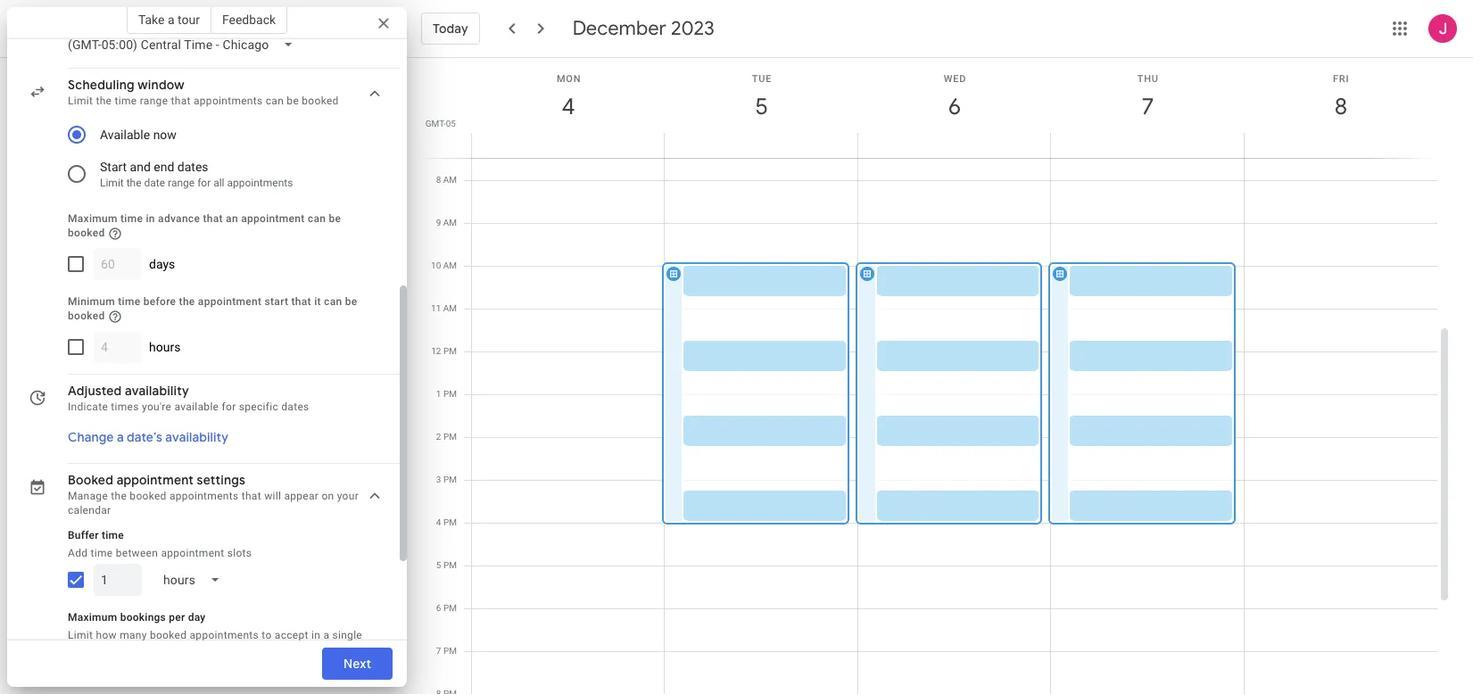Task type: describe. For each thing, give the bounding box(es) containing it.
many
[[120, 629, 147, 641]]

4 pm
[[436, 518, 457, 527]]

the inside booked appointment settings manage the booked appointments that will appear on your calendar
[[111, 490, 127, 502]]

buffer time add time between appointment slots
[[68, 529, 252, 559]]

10 am
[[431, 261, 457, 270]]

today button
[[421, 7, 480, 50]]

be inside scheduling window limit the time range that appointments can be booked
[[287, 95, 299, 107]]

3 pm
[[436, 475, 457, 485]]

that inside scheduling window limit the time range that appointments can be booked
[[171, 95, 191, 107]]

hours inside must be between 1 minute and 4 hours
[[45, 618, 74, 631]]

1 inside must be between 1 minute and 4 hours
[[126, 604, 132, 616]]

add
[[68, 547, 88, 559]]

buffer
[[68, 529, 99, 541]]

mon 4
[[557, 73, 581, 121]]

0 vertical spatial 1
[[436, 389, 441, 399]]

to
[[262, 629, 272, 641]]

wed 6
[[944, 73, 967, 121]]

feedback button
[[211, 5, 287, 34]]

pm for 6 pm
[[443, 603, 457, 613]]

scheduling
[[68, 77, 135, 93]]

2 pm
[[436, 432, 457, 442]]

fri 8
[[1333, 73, 1350, 121]]

Maximum days in advance that an appointment can be booked number field
[[101, 248, 135, 280]]

monday, december 4 element
[[548, 87, 589, 128]]

2
[[436, 432, 441, 442]]

am for 11 am
[[443, 303, 457, 313]]

advance
[[158, 212, 200, 225]]

tour
[[178, 12, 200, 27]]

wednesday, december 6 element
[[934, 87, 975, 128]]

tue 5
[[752, 73, 772, 121]]

date's
[[127, 429, 162, 445]]

bookings
[[120, 611, 166, 624]]

appointments inside the maximum bookings per day limit how many booked appointments to accept in a single day
[[190, 629, 259, 641]]

am for 8 am
[[443, 175, 457, 185]]

thu
[[1138, 73, 1159, 85]]

1 horizontal spatial hours
[[149, 340, 181, 354]]

8 am
[[436, 175, 457, 185]]

available
[[174, 400, 219, 413]]

that inside minimum time before the appointment start that it can be booked
[[291, 295, 311, 308]]

on
[[322, 490, 334, 502]]

availability inside button
[[165, 429, 229, 445]]

manage
[[68, 490, 108, 502]]

available
[[100, 128, 150, 142]]

between inside must be between 1 minute and 4 hours
[[80, 604, 123, 616]]

time for maximum
[[121, 212, 143, 225]]

5 inside tue 5
[[754, 92, 767, 121]]

limit for maximum
[[68, 629, 93, 641]]

in inside the maximum bookings per day limit how many booked appointments to accept in a single day
[[311, 629, 321, 641]]

am for 10 am
[[443, 261, 457, 270]]

all
[[213, 177, 224, 189]]

next
[[343, 656, 371, 672]]

gmt-05
[[425, 119, 456, 129]]

change a date's availability
[[68, 429, 229, 445]]

appointments inside booked appointment settings manage the booked appointments that will appear on your calendar
[[170, 490, 239, 502]]

time for minimum
[[118, 295, 140, 308]]

maximum for maximum time in advance that an appointment can be booked
[[68, 212, 118, 225]]

between inside buffer time add time between appointment slots
[[116, 547, 158, 559]]

indicate
[[68, 400, 108, 413]]

maximum time in advance that an appointment can be booked
[[68, 212, 341, 239]]

end
[[154, 160, 174, 174]]

take a tour button
[[127, 5, 211, 34]]

days
[[149, 257, 175, 271]]

2023
[[671, 16, 715, 41]]

can inside maximum time in advance that an appointment can be booked
[[308, 212, 326, 225]]

feedback
[[222, 12, 276, 27]]

available now
[[100, 128, 177, 142]]

booked inside the maximum bookings per day limit how many booked appointments to accept in a single day
[[150, 629, 187, 641]]

pm for 2 pm
[[443, 432, 457, 442]]

pm for 12 pm
[[444, 346, 457, 356]]

tuesday, december 5 element
[[741, 87, 782, 128]]

december
[[573, 16, 666, 41]]

must be between 1 minute and 4 hours
[[36, 604, 192, 631]]

maximum for maximum bookings per day limit how many booked appointments to accept in a single day
[[68, 611, 117, 624]]

single
[[332, 629, 362, 641]]

am for 9 am
[[443, 218, 457, 228]]

fri
[[1333, 73, 1350, 85]]

appointment inside maximum time in advance that an appointment can be booked
[[241, 212, 305, 225]]

appear
[[284, 490, 319, 502]]

appointment inside booked appointment settings manage the booked appointments that will appear on your calendar
[[117, 472, 194, 488]]

3
[[436, 475, 441, 485]]

start and end dates limit the date range for all appointments
[[100, 160, 293, 189]]

date
[[144, 177, 165, 189]]

7 column header
[[1051, 58, 1245, 158]]

0 horizontal spatial day
[[68, 643, 85, 656]]

booked inside maximum time in advance that an appointment can be booked
[[68, 227, 105, 239]]

window
[[138, 77, 185, 93]]

1 vertical spatial 8
[[436, 175, 441, 185]]

range inside start and end dates limit the date range for all appointments
[[168, 177, 195, 189]]

gmt-
[[425, 119, 446, 129]]

05
[[446, 119, 456, 129]]

that inside maximum time in advance that an appointment can be booked
[[203, 212, 223, 225]]

12 pm
[[431, 346, 457, 356]]

9 am
[[436, 218, 457, 228]]

a inside the maximum bookings per day limit how many booked appointments to accept in a single day
[[323, 629, 330, 641]]

in inside maximum time in advance that an appointment can be booked
[[146, 212, 155, 225]]

for inside adjusted availability indicate times you're available for specific dates
[[222, 400, 236, 413]]

5 pm
[[436, 560, 457, 570]]

limit for start
[[100, 177, 124, 189]]

range inside scheduling window limit the time range that appointments can be booked
[[140, 95, 168, 107]]

1 horizontal spatial 4
[[436, 518, 441, 527]]

minimum time before the appointment start that it can be booked
[[68, 295, 357, 322]]

dates inside start and end dates limit the date range for all appointments
[[177, 160, 208, 174]]

6 inside wed 6
[[947, 92, 960, 121]]

thursday, december 7 element
[[1128, 87, 1169, 128]]

10
[[431, 261, 441, 270]]

5 column header
[[664, 58, 858, 158]]

minimum
[[68, 295, 115, 308]]

minute
[[135, 604, 170, 616]]



Task type: locate. For each thing, give the bounding box(es) containing it.
0 vertical spatial between
[[116, 547, 158, 559]]

grid containing 4
[[414, 58, 1452, 694]]

pm for 1 pm
[[443, 389, 457, 399]]

and right minute
[[173, 604, 192, 616]]

for
[[197, 177, 211, 189], [222, 400, 236, 413]]

limit
[[68, 95, 93, 107], [100, 177, 124, 189], [68, 629, 93, 641]]

booked appointment settings manage the booked appointments that will appear on your calendar
[[68, 472, 359, 516]]

that down window at the top left of the page
[[171, 95, 191, 107]]

am up 9 am
[[443, 175, 457, 185]]

7 pm from the top
[[443, 603, 457, 613]]

2 vertical spatial can
[[324, 295, 342, 308]]

0 horizontal spatial hours
[[45, 618, 74, 631]]

1 vertical spatial and
[[173, 604, 192, 616]]

pm for 5 pm
[[443, 560, 457, 570]]

Buffer time number field
[[101, 564, 135, 596]]

it
[[314, 295, 321, 308]]

for inside start and end dates limit the date range for all appointments
[[197, 177, 211, 189]]

a
[[168, 12, 175, 27], [117, 429, 124, 445], [323, 629, 330, 641]]

7 down thu
[[1141, 92, 1153, 121]]

6 down the wed
[[947, 92, 960, 121]]

0 vertical spatial range
[[140, 95, 168, 107]]

booked inside booked appointment settings manage the booked appointments that will appear on your calendar
[[130, 490, 167, 502]]

be inside maximum time in advance that an appointment can be booked
[[329, 212, 341, 225]]

december 2023
[[573, 16, 715, 41]]

0 horizontal spatial and
[[130, 160, 151, 174]]

start
[[100, 160, 127, 174]]

0 horizontal spatial dates
[[177, 160, 208, 174]]

for left "all"
[[197, 177, 211, 189]]

1 vertical spatial availability
[[165, 429, 229, 445]]

appointments down settings
[[170, 490, 239, 502]]

pm right the "12"
[[444, 346, 457, 356]]

0 horizontal spatial 4
[[36, 618, 42, 631]]

calendar
[[68, 504, 111, 516]]

range down window at the top left of the page
[[140, 95, 168, 107]]

0 vertical spatial and
[[130, 160, 151, 174]]

appointments
[[194, 95, 263, 107], [227, 177, 293, 189], [170, 490, 239, 502], [190, 629, 259, 641]]

how
[[96, 629, 117, 641]]

appointments right "all"
[[227, 177, 293, 189]]

and up date
[[130, 160, 151, 174]]

an
[[226, 212, 238, 225]]

2 vertical spatial a
[[323, 629, 330, 641]]

day down must be between 1 minute and 4 hours
[[68, 643, 85, 656]]

1 vertical spatial 4
[[436, 518, 441, 527]]

4 down must
[[36, 618, 42, 631]]

6 column header
[[857, 58, 1052, 158]]

pm down "6 pm"
[[443, 646, 457, 656]]

be inside must be between 1 minute and 4 hours
[[64, 604, 77, 616]]

that left an on the left top
[[203, 212, 223, 225]]

can up it
[[308, 212, 326, 225]]

4 column header
[[471, 58, 665, 158]]

5 pm from the top
[[443, 518, 457, 527]]

appointment right an on the left top
[[241, 212, 305, 225]]

maximum inside maximum time in advance that an appointment can be booked
[[68, 212, 118, 225]]

pm
[[444, 346, 457, 356], [443, 389, 457, 399], [443, 432, 457, 442], [443, 475, 457, 485], [443, 518, 457, 527], [443, 560, 457, 570], [443, 603, 457, 613], [443, 646, 457, 656]]

wed
[[944, 73, 967, 85]]

in right "accept" in the left of the page
[[311, 629, 321, 641]]

accept
[[275, 629, 309, 641]]

8 column header
[[1244, 58, 1438, 158]]

0 horizontal spatial 7
[[436, 646, 441, 656]]

range down end
[[168, 177, 195, 189]]

a for change
[[117, 429, 124, 445]]

can for time
[[324, 295, 342, 308]]

8 down fri
[[1334, 92, 1346, 121]]

7 down "6 pm"
[[436, 646, 441, 656]]

0 horizontal spatial in
[[146, 212, 155, 225]]

availability
[[125, 383, 189, 399], [165, 429, 229, 445]]

pm for 7 pm
[[443, 646, 457, 656]]

between up how
[[80, 604, 123, 616]]

1 horizontal spatial dates
[[281, 400, 309, 413]]

None field
[[61, 29, 308, 61], [149, 564, 235, 596], [61, 29, 308, 61], [149, 564, 235, 596]]

maximum bookings per day limit how many booked appointments to accept in a single day
[[68, 611, 362, 656]]

0 horizontal spatial 1
[[126, 604, 132, 616]]

limit down scheduling at the left top of page
[[68, 95, 93, 107]]

3 am from the top
[[443, 261, 457, 270]]

1 vertical spatial maximum
[[68, 611, 117, 624]]

adjusted
[[68, 383, 122, 399]]

maximum up how
[[68, 611, 117, 624]]

time for buffer
[[102, 529, 124, 541]]

the
[[96, 95, 112, 107], [126, 177, 142, 189], [179, 295, 195, 308], [111, 490, 127, 502]]

dates inside adjusted availability indicate times you're available for specific dates
[[281, 400, 309, 413]]

8 pm from the top
[[443, 646, 457, 656]]

1 pm
[[436, 389, 457, 399]]

0 vertical spatial dates
[[177, 160, 208, 174]]

5 up "6 pm"
[[436, 560, 441, 570]]

dates right 'specific'
[[281, 400, 309, 413]]

the right before
[[179, 295, 195, 308]]

2 pm from the top
[[443, 389, 457, 399]]

hours down before
[[149, 340, 181, 354]]

maximum
[[68, 212, 118, 225], [68, 611, 117, 624]]

booked
[[302, 95, 339, 107], [68, 227, 105, 239], [68, 310, 105, 322], [130, 490, 167, 502], [150, 629, 187, 641]]

dates right end
[[177, 160, 208, 174]]

0 vertical spatial can
[[266, 95, 284, 107]]

between up buffer time number field
[[116, 547, 158, 559]]

9
[[436, 218, 441, 228]]

time inside maximum time in advance that an appointment can be booked
[[121, 212, 143, 225]]

0 vertical spatial 7
[[1141, 92, 1153, 121]]

limit inside scheduling window limit the time range that appointments can be booked
[[68, 95, 93, 107]]

am
[[443, 175, 457, 185], [443, 218, 457, 228], [443, 261, 457, 270], [443, 303, 457, 313]]

1 horizontal spatial 1
[[436, 389, 441, 399]]

a for take
[[168, 12, 175, 27]]

2 vertical spatial 4
[[36, 618, 42, 631]]

per
[[169, 611, 185, 624]]

can for window
[[266, 95, 284, 107]]

now
[[153, 128, 177, 142]]

1 am from the top
[[443, 175, 457, 185]]

4
[[561, 92, 574, 121], [436, 518, 441, 527], [36, 618, 42, 631]]

4 pm from the top
[[443, 475, 457, 485]]

and
[[130, 160, 151, 174], [173, 604, 192, 616]]

grid
[[414, 58, 1452, 694]]

can right it
[[324, 295, 342, 308]]

0 vertical spatial availability
[[125, 383, 189, 399]]

be inside minimum time before the appointment start that it can be booked
[[345, 295, 357, 308]]

availability inside adjusted availability indicate times you're available for specific dates
[[125, 383, 189, 399]]

can down the feedback 'button'
[[266, 95, 284, 107]]

am right 10
[[443, 261, 457, 270]]

0 vertical spatial in
[[146, 212, 155, 225]]

1 horizontal spatial 7
[[1141, 92, 1153, 121]]

that left 'will'
[[242, 490, 261, 502]]

you're
[[142, 400, 172, 413]]

1 vertical spatial 1
[[126, 604, 132, 616]]

must
[[36, 604, 61, 616]]

1 vertical spatial day
[[68, 643, 85, 656]]

change
[[68, 429, 114, 445]]

time left advance at left
[[121, 212, 143, 225]]

0 horizontal spatial a
[[117, 429, 124, 445]]

4 am from the top
[[443, 303, 457, 313]]

option group
[[61, 115, 368, 194]]

availability up you're
[[125, 383, 189, 399]]

1 vertical spatial a
[[117, 429, 124, 445]]

1
[[436, 389, 441, 399], [126, 604, 132, 616]]

day right per
[[188, 611, 206, 624]]

2 vertical spatial limit
[[68, 629, 93, 641]]

can
[[266, 95, 284, 107], [308, 212, 326, 225], [324, 295, 342, 308]]

1 vertical spatial between
[[80, 604, 123, 616]]

take a tour
[[138, 12, 200, 27]]

the left date
[[126, 177, 142, 189]]

6 pm
[[436, 603, 457, 613]]

pm down 5 pm
[[443, 603, 457, 613]]

that inside booked appointment settings manage the booked appointments that will appear on your calendar
[[242, 490, 261, 502]]

a left date's
[[117, 429, 124, 445]]

time right the buffer
[[102, 529, 124, 541]]

1 vertical spatial in
[[311, 629, 321, 641]]

1 horizontal spatial a
[[168, 12, 175, 27]]

7 inside thu 7
[[1141, 92, 1153, 121]]

0 vertical spatial 5
[[754, 92, 767, 121]]

0 vertical spatial a
[[168, 12, 175, 27]]

maximum up maximum days in advance that an appointment can be booked number field
[[68, 212, 118, 225]]

can inside minimum time before the appointment start that it can be booked
[[324, 295, 342, 308]]

0 vertical spatial limit
[[68, 95, 93, 107]]

maximum inside the maximum bookings per day limit how many booked appointments to accept in a single day
[[68, 611, 117, 624]]

am right 11
[[443, 303, 457, 313]]

range
[[140, 95, 168, 107], [168, 177, 195, 189]]

3 pm from the top
[[443, 432, 457, 442]]

1 horizontal spatial 8
[[1334, 92, 1346, 121]]

1 vertical spatial 5
[[436, 560, 441, 570]]

the inside scheduling window limit the time range that appointments can be booked
[[96, 95, 112, 107]]

the inside start and end dates limit the date range for all appointments
[[126, 177, 142, 189]]

0 vertical spatial 8
[[1334, 92, 1346, 121]]

0 vertical spatial maximum
[[68, 212, 118, 225]]

scheduling window limit the time range that appointments can be booked
[[68, 77, 339, 107]]

a inside the 'change a date's availability' button
[[117, 429, 124, 445]]

pm for 4 pm
[[443, 518, 457, 527]]

the inside minimum time before the appointment start that it can be booked
[[179, 295, 195, 308]]

pm right 2
[[443, 432, 457, 442]]

dates
[[177, 160, 208, 174], [281, 400, 309, 413]]

4 inside must be between 1 minute and 4 hours
[[36, 618, 42, 631]]

0 vertical spatial 4
[[561, 92, 574, 121]]

0 horizontal spatial for
[[197, 177, 211, 189]]

1 pm from the top
[[444, 346, 457, 356]]

that left it
[[291, 295, 311, 308]]

12
[[431, 346, 441, 356]]

booked
[[68, 472, 113, 488]]

availability down available at the bottom left of the page
[[165, 429, 229, 445]]

hours down must
[[45, 618, 74, 631]]

appointment left slots
[[161, 547, 224, 559]]

11 am
[[431, 303, 457, 313]]

Minimum amount of hours before the start of the appointment that it can be booked number field
[[101, 331, 135, 363]]

1 vertical spatial dates
[[281, 400, 309, 413]]

and inside must be between 1 minute and 4 hours
[[173, 604, 192, 616]]

1 horizontal spatial 6
[[947, 92, 960, 121]]

pm up "2 pm" on the bottom left
[[443, 389, 457, 399]]

8 up 9
[[436, 175, 441, 185]]

1 horizontal spatial 5
[[754, 92, 767, 121]]

1 vertical spatial 6
[[436, 603, 441, 613]]

1 vertical spatial can
[[308, 212, 326, 225]]

the down scheduling at the left top of page
[[96, 95, 112, 107]]

0 horizontal spatial 5
[[436, 560, 441, 570]]

7 pm
[[436, 646, 457, 656]]

settings
[[197, 472, 246, 488]]

8
[[1334, 92, 1346, 121], [436, 175, 441, 185]]

booked inside scheduling window limit the time range that appointments can be booked
[[302, 95, 339, 107]]

time inside scheduling window limit the time range that appointments can be booked
[[115, 95, 137, 107]]

0 horizontal spatial 8
[[436, 175, 441, 185]]

mon
[[557, 73, 581, 85]]

change a date's availability button
[[61, 421, 236, 453]]

1 horizontal spatial for
[[222, 400, 236, 413]]

booked inside minimum time before the appointment start that it can be booked
[[68, 310, 105, 322]]

time
[[115, 95, 137, 107], [121, 212, 143, 225], [118, 295, 140, 308], [102, 529, 124, 541], [91, 547, 113, 559]]

a left tour at the left of the page
[[168, 12, 175, 27]]

0 vertical spatial 6
[[947, 92, 960, 121]]

appointment inside buffer time add time between appointment slots
[[161, 547, 224, 559]]

time left before
[[118, 295, 140, 308]]

1 vertical spatial for
[[222, 400, 236, 413]]

will
[[264, 490, 281, 502]]

take
[[138, 12, 165, 27]]

adjusted availability indicate times you're available for specific dates
[[68, 383, 309, 413]]

pm right 3
[[443, 475, 457, 485]]

appointment inside minimum time before the appointment start that it can be booked
[[198, 295, 262, 308]]

limit inside the maximum bookings per day limit how many booked appointments to accept in a single day
[[68, 629, 93, 641]]

a left single
[[323, 629, 330, 641]]

time down scheduling at the left top of page
[[115, 95, 137, 107]]

0 vertical spatial day
[[188, 611, 206, 624]]

1 vertical spatial hours
[[45, 618, 74, 631]]

2 horizontal spatial a
[[323, 629, 330, 641]]

2 horizontal spatial 4
[[561, 92, 574, 121]]

1 left minute
[[126, 604, 132, 616]]

am right 9
[[443, 218, 457, 228]]

2 maximum from the top
[[68, 611, 117, 624]]

6 pm from the top
[[443, 560, 457, 570]]

pm down 3 pm
[[443, 518, 457, 527]]

4 inside mon 4
[[561, 92, 574, 121]]

appointments left to
[[190, 629, 259, 641]]

day
[[188, 611, 206, 624], [68, 643, 85, 656]]

can inside scheduling window limit the time range that appointments can be booked
[[266, 95, 284, 107]]

before
[[143, 295, 176, 308]]

hours
[[149, 340, 181, 354], [45, 618, 74, 631]]

slots
[[227, 547, 252, 559]]

next button
[[322, 643, 393, 685]]

2 am from the top
[[443, 218, 457, 228]]

your
[[337, 490, 359, 502]]

1 vertical spatial range
[[168, 177, 195, 189]]

0 horizontal spatial 6
[[436, 603, 441, 613]]

1 horizontal spatial day
[[188, 611, 206, 624]]

pm for 3 pm
[[443, 475, 457, 485]]

1 horizontal spatial and
[[173, 604, 192, 616]]

appointments up start and end dates limit the date range for all appointments
[[194, 95, 263, 107]]

today
[[433, 21, 468, 37]]

5 down tue
[[754, 92, 767, 121]]

1 maximum from the top
[[68, 212, 118, 225]]

0 vertical spatial for
[[197, 177, 211, 189]]

6 down 5 pm
[[436, 603, 441, 613]]

a inside the 'take a tour' button
[[168, 12, 175, 27]]

limit left how
[[68, 629, 93, 641]]

be
[[287, 95, 299, 107], [329, 212, 341, 225], [345, 295, 357, 308], [64, 604, 77, 616]]

1 vertical spatial 7
[[436, 646, 441, 656]]

appointment left start
[[198, 295, 262, 308]]

thu 7
[[1138, 73, 1159, 121]]

appointments inside scheduling window limit the time range that appointments can be booked
[[194, 95, 263, 107]]

pm down 4 pm
[[443, 560, 457, 570]]

option group containing available now
[[61, 115, 368, 194]]

4 down 3
[[436, 518, 441, 527]]

the right manage
[[111, 490, 127, 502]]

tue
[[752, 73, 772, 85]]

time inside minimum time before the appointment start that it can be booked
[[118, 295, 140, 308]]

start
[[265, 295, 288, 308]]

time right add
[[91, 547, 113, 559]]

and inside start and end dates limit the date range for all appointments
[[130, 160, 151, 174]]

friday, december 8 element
[[1321, 87, 1362, 128]]

1 vertical spatial limit
[[100, 177, 124, 189]]

in left advance at left
[[146, 212, 155, 225]]

1 horizontal spatial in
[[311, 629, 321, 641]]

1 up 2
[[436, 389, 441, 399]]

4 down mon
[[561, 92, 574, 121]]

0 vertical spatial hours
[[149, 340, 181, 354]]

times
[[111, 400, 139, 413]]

8 inside fri 8
[[1334, 92, 1346, 121]]

appointment down the 'change a date's availability' button
[[117, 472, 194, 488]]

appointments inside start and end dates limit the date range for all appointments
[[227, 177, 293, 189]]

for left 'specific'
[[222, 400, 236, 413]]

appointment
[[241, 212, 305, 225], [198, 295, 262, 308], [117, 472, 194, 488], [161, 547, 224, 559]]

specific
[[239, 400, 278, 413]]

6
[[947, 92, 960, 121], [436, 603, 441, 613]]

limit inside start and end dates limit the date range for all appointments
[[100, 177, 124, 189]]

11
[[431, 303, 441, 313]]

limit down start
[[100, 177, 124, 189]]



Task type: vqa. For each thing, say whether or not it's contained in the screenshot.
fourth the PM from the bottom
yes



